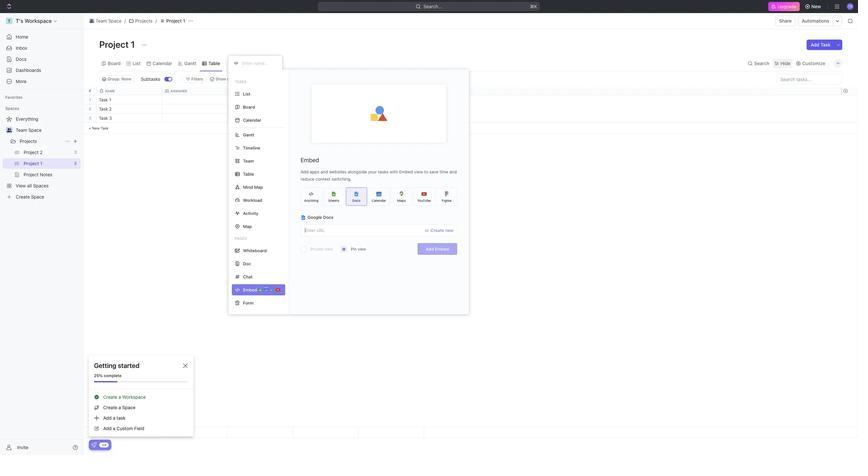 Task type: vqa. For each thing, say whether or not it's contained in the screenshot.
The Add related to Add a Custom Field
yes



Task type: describe. For each thing, give the bounding box(es) containing it.
0 vertical spatial list
[[133, 60, 141, 66]]

to inside add apps and websites alongside your tasks with embed view to save time and reduce context switching.
[[424, 169, 428, 175]]

2 horizontal spatial docs
[[352, 199, 361, 203]]

pin view
[[351, 247, 366, 252]]

home link
[[3, 32, 81, 42]]

3 inside press space to select this row. row
[[109, 116, 112, 121]]

‎task 2
[[99, 106, 112, 112]]

timeline
[[243, 145, 260, 151]]

switching.
[[332, 177, 352, 182]]

Enter URL text field
[[301, 225, 425, 237]]

reduce
[[301, 177, 314, 182]]

2 and from the left
[[450, 169, 457, 175]]

press space to select this row. row containing ‎task 2
[[97, 105, 424, 115]]

context
[[316, 177, 331, 182]]

subtasks
[[141, 76, 160, 82]]

home
[[16, 34, 28, 40]]

team inside sidebar navigation
[[16, 127, 27, 133]]

add task
[[811, 42, 831, 48]]

2 for 1
[[89, 107, 91, 111]]

add embed
[[426, 247, 449, 252]]

share
[[779, 18, 792, 24]]

add a task
[[103, 416, 125, 421]]

2 horizontal spatial space
[[122, 405, 135, 411]]

automations
[[802, 18, 829, 24]]

‎task for ‎task 2
[[99, 106, 108, 112]]

space inside sidebar navigation
[[28, 127, 42, 133]]

add embed button
[[418, 243, 457, 255]]

#
[[89, 88, 91, 93]]

search...
[[424, 4, 442, 9]]

gantt inside gantt link
[[184, 60, 196, 66]]

table link
[[207, 59, 220, 68]]

new task
[[92, 126, 109, 130]]

getting
[[94, 362, 116, 370]]

apps
[[310, 169, 319, 175]]

add a custom field
[[103, 426, 144, 432]]

pages
[[235, 237, 247, 241]]

row group containing ‎task 1
[[97, 95, 424, 134]]

user group image
[[7, 128, 12, 132]]

gantt link
[[183, 59, 196, 68]]

1 horizontal spatial table
[[243, 171, 254, 177]]

0 vertical spatial project 1
[[166, 18, 185, 24]]

workspace
[[122, 395, 146, 400]]

close image
[[183, 364, 188, 369]]

chat
[[243, 274, 253, 280]]

to do cell for ‎task 2
[[228, 105, 293, 113]]

to do for ‎task 2
[[232, 107, 243, 111]]

press space to select this row. row containing ‎task 1
[[97, 95, 424, 105]]

show
[[216, 77, 226, 82]]

task
[[117, 416, 125, 421]]

hide button
[[773, 59, 793, 68]]

figma
[[442, 199, 452, 203]]

task inside press space to select this row. row
[[99, 116, 108, 121]]

add task button
[[807, 40, 835, 50]]

new for new
[[812, 4, 821, 9]]

maps
[[397, 199, 406, 203]]

search
[[754, 60, 770, 66]]

create a workspace
[[103, 395, 146, 400]]

hide
[[781, 60, 791, 66]]

field
[[134, 426, 144, 432]]

pin
[[351, 247, 357, 252]]

new
[[445, 228, 454, 233]]

0 vertical spatial team space link
[[87, 17, 123, 25]]

onboarding checklist button image
[[91, 443, 97, 448]]

do for task 3
[[238, 116, 243, 121]]

1/4
[[102, 443, 107, 447]]

customize
[[803, 60, 826, 66]]

add for add a task
[[103, 416, 112, 421]]

favorites
[[5, 95, 23, 100]]

1 horizontal spatial team space
[[96, 18, 121, 24]]

embed inside button
[[435, 247, 449, 252]]

2 vertical spatial team
[[243, 158, 254, 164]]

websites
[[329, 169, 347, 175]]

row inside grid
[[97, 87, 424, 95]]

task 3
[[99, 116, 112, 121]]

to for task 3
[[232, 116, 237, 121]]

‎task for ‎task 1
[[99, 97, 108, 103]]

0 vertical spatial projects
[[135, 18, 153, 24]]

tasks
[[235, 80, 247, 84]]

or create new
[[425, 228, 454, 233]]

1 and from the left
[[321, 169, 328, 175]]

workload
[[243, 198, 262, 203]]

docs inside sidebar navigation
[[16, 56, 27, 62]]

1 inside the 1 2 3
[[89, 98, 91, 102]]

2 vertical spatial docs
[[323, 215, 334, 220]]

1 horizontal spatial list
[[243, 91, 250, 96]]

customize button
[[794, 59, 827, 68]]

add for add embed
[[426, 247, 434, 252]]

1 inside press space to select this row. row
[[109, 97, 111, 103]]

mind map
[[243, 185, 263, 190]]

press space to select this row. row containing 3
[[84, 114, 97, 123]]

embed inside add apps and websites alongside your tasks with embed view to save time and reduce context switching.
[[399, 169, 413, 175]]

1 vertical spatial calendar
[[243, 117, 261, 123]]

view button
[[228, 56, 250, 71]]

alongside
[[348, 169, 367, 175]]

1 horizontal spatial projects link
[[127, 17, 154, 25]]

‎task 1
[[99, 97, 111, 103]]

1 2 3
[[89, 98, 91, 120]]

custom
[[117, 426, 133, 432]]

1 / from the left
[[124, 18, 126, 24]]

complete
[[104, 374, 121, 379]]

1 vertical spatial project
[[99, 39, 129, 50]]

show closed
[[216, 77, 240, 82]]

a for workspace
[[118, 395, 121, 400]]

a for custom
[[113, 426, 115, 432]]

google docs
[[308, 215, 334, 220]]

grid containing ‎task 1
[[84, 87, 858, 439]]

0 horizontal spatial board
[[108, 60, 121, 66]]



Task type: locate. For each thing, give the bounding box(es) containing it.
and up context
[[321, 169, 328, 175]]

0 horizontal spatial team space link
[[16, 125, 79, 136]]

2 vertical spatial to
[[424, 169, 428, 175]]

1 horizontal spatial space
[[108, 18, 121, 24]]

1 vertical spatial list
[[243, 91, 250, 96]]

create
[[431, 228, 444, 233], [103, 395, 117, 400], [103, 405, 117, 411]]

view left save
[[414, 169, 423, 175]]

board down tasks
[[243, 104, 255, 110]]

a for space
[[118, 405, 121, 411]]

25% complete
[[94, 374, 121, 379]]

1 vertical spatial to do
[[232, 116, 243, 121]]

0 horizontal spatial new
[[92, 126, 100, 130]]

new
[[812, 4, 821, 9], [92, 126, 100, 130]]

1 vertical spatial do
[[238, 116, 243, 121]]

0 vertical spatial task
[[821, 42, 831, 48]]

1 horizontal spatial board
[[243, 104, 255, 110]]

new inside grid
[[92, 126, 100, 130]]

team space link
[[87, 17, 123, 25], [16, 125, 79, 136]]

3 left task 3
[[89, 116, 91, 120]]

favorites button
[[3, 94, 25, 102]]

1 vertical spatial projects
[[20, 139, 37, 144]]

to do cell for task 3
[[228, 114, 293, 123]]

time
[[440, 169, 448, 175]]

new down task 3
[[92, 126, 100, 130]]

1 vertical spatial to do cell
[[228, 114, 293, 123]]

task for new task
[[101, 126, 109, 130]]

space
[[108, 18, 121, 24], [28, 127, 42, 133], [122, 405, 135, 411]]

task for add task
[[821, 42, 831, 48]]

1 vertical spatial new
[[92, 126, 100, 130]]

map right 'mind'
[[254, 185, 263, 190]]

team down 'timeline'
[[243, 158, 254, 164]]

1 horizontal spatial 2
[[109, 106, 112, 112]]

tree
[[3, 114, 81, 202]]

list down tasks
[[243, 91, 250, 96]]

press space to select this row. row
[[84, 95, 97, 105], [97, 95, 424, 105], [84, 105, 97, 114], [97, 105, 424, 115], [84, 114, 97, 123], [97, 114, 424, 124], [97, 428, 424, 439]]

1 vertical spatial space
[[28, 127, 42, 133]]

dashboards
[[16, 67, 41, 73]]

view button
[[228, 59, 250, 68]]

1 vertical spatial board
[[243, 104, 255, 110]]

create right 'or'
[[431, 228, 444, 233]]

add for add task
[[811, 42, 820, 48]]

2 vertical spatial task
[[101, 126, 109, 130]]

1 horizontal spatial embed
[[399, 169, 413, 175]]

2 for ‎task
[[109, 106, 112, 112]]

a down add a task in the left of the page
[[113, 426, 115, 432]]

docs right google
[[323, 215, 334, 220]]

2 ‎task from the top
[[99, 106, 108, 112]]

2 inside the 1 2 3
[[89, 107, 91, 111]]

create for create a space
[[103, 405, 117, 411]]

view
[[414, 169, 423, 175], [324, 247, 333, 252], [358, 247, 366, 252]]

0 horizontal spatial 2
[[89, 107, 91, 111]]

task down ‎task 2
[[99, 116, 108, 121]]

2 up task 3
[[109, 106, 112, 112]]

show closed button
[[207, 75, 243, 83]]

embed right the with
[[399, 169, 413, 175]]

inbox
[[16, 45, 27, 51]]

3 down ‎task 2
[[109, 116, 112, 121]]

calendar up subtasks button at the left top
[[153, 60, 172, 66]]

docs right the "sheets"
[[352, 199, 361, 203]]

0 vertical spatial board
[[108, 60, 121, 66]]

1 horizontal spatial docs
[[323, 215, 334, 220]]

docs down inbox
[[16, 56, 27, 62]]

add for add apps and websites alongside your tasks with embed view to save time and reduce context switching.
[[301, 169, 309, 175]]

1 horizontal spatial /
[[155, 18, 157, 24]]

0 vertical spatial project
[[166, 18, 182, 24]]

team space right user group image
[[16, 127, 42, 133]]

0 horizontal spatial and
[[321, 169, 328, 175]]

1 vertical spatial ‎task
[[99, 106, 108, 112]]

create for create a workspace
[[103, 395, 117, 400]]

a left the task
[[113, 416, 115, 421]]

table
[[208, 60, 220, 66], [243, 171, 254, 177]]

add inside button
[[811, 42, 820, 48]]

1 vertical spatial task
[[99, 116, 108, 121]]

embed up apps
[[301, 157, 319, 164]]

board left list link
[[108, 60, 121, 66]]

project 1
[[166, 18, 185, 24], [99, 39, 137, 50]]

1 vertical spatial map
[[243, 224, 252, 229]]

team right user group icon
[[96, 18, 107, 24]]

row group
[[84, 95, 97, 134], [97, 95, 424, 134], [842, 95, 858, 134], [842, 428, 858, 438]]

0 horizontal spatial project
[[99, 39, 129, 50]]

anything
[[304, 199, 319, 203]]

0 vertical spatial to
[[232, 107, 237, 111]]

with
[[390, 169, 398, 175]]

1 horizontal spatial map
[[254, 185, 263, 190]]

0 horizontal spatial list
[[133, 60, 141, 66]]

Enter name... field
[[241, 60, 277, 66]]

press space to select this row. row containing task 3
[[97, 114, 424, 124]]

list up subtasks button at the left top
[[133, 60, 141, 66]]

1 horizontal spatial project
[[166, 18, 182, 24]]

1 vertical spatial projects link
[[20, 136, 62, 147]]

whiteboard
[[243, 248, 267, 253]]

1 horizontal spatial team space link
[[87, 17, 123, 25]]

task up the customize
[[821, 42, 831, 48]]

0 vertical spatial team space
[[96, 18, 121, 24]]

row
[[97, 87, 424, 95]]

view
[[237, 60, 247, 66]]

0 vertical spatial projects link
[[127, 17, 154, 25]]

0 horizontal spatial space
[[28, 127, 42, 133]]

0 horizontal spatial projects link
[[20, 136, 62, 147]]

to for ‎task 2
[[232, 107, 237, 111]]

dashboards link
[[3, 65, 81, 76]]

invite
[[17, 445, 28, 451]]

map
[[254, 185, 263, 190], [243, 224, 252, 229]]

do down tasks
[[238, 107, 243, 111]]

add inside add apps and websites alongside your tasks with embed view to save time and reduce context switching.
[[301, 169, 309, 175]]

add inside button
[[426, 247, 434, 252]]

space down create a workspace at the bottom of page
[[122, 405, 135, 411]]

automations button
[[799, 16, 833, 26]]

share button
[[775, 16, 796, 26]]

add apps and websites alongside your tasks with embed view to save time and reduce context switching.
[[301, 169, 457, 182]]

table up show
[[208, 60, 220, 66]]

1 horizontal spatial 3
[[109, 116, 112, 121]]

2 horizontal spatial calendar
[[372, 199, 386, 203]]

youtube
[[417, 199, 431, 203]]

1 vertical spatial docs
[[352, 199, 361, 203]]

0 vertical spatial do
[[238, 107, 243, 111]]

mind
[[243, 185, 253, 190]]

1 horizontal spatial calendar
[[243, 117, 261, 123]]

map down activity
[[243, 224, 252, 229]]

2 horizontal spatial embed
[[435, 247, 449, 252]]

0 horizontal spatial embed
[[301, 157, 319, 164]]

task
[[821, 42, 831, 48], [99, 116, 108, 121], [101, 126, 109, 130]]

2 to do from the top
[[232, 116, 243, 121]]

3
[[109, 116, 112, 121], [89, 116, 91, 120]]

1 vertical spatial gantt
[[243, 132, 254, 137]]

2 horizontal spatial team
[[243, 158, 254, 164]]

private view
[[311, 247, 333, 252]]

1 vertical spatial create
[[103, 395, 117, 400]]

projects link
[[127, 17, 154, 25], [20, 136, 62, 147]]

view for pin view
[[358, 247, 366, 252]]

to
[[232, 107, 237, 111], [232, 116, 237, 121], [424, 169, 428, 175]]

1 vertical spatial project 1
[[99, 39, 137, 50]]

0 vertical spatial map
[[254, 185, 263, 190]]

do
[[238, 107, 243, 111], [238, 116, 243, 121]]

new inside button
[[812, 4, 821, 9]]

gantt left table link on the top left of the page
[[184, 60, 196, 66]]

cell
[[162, 95, 228, 104], [228, 95, 293, 104], [293, 95, 359, 104], [162, 105, 228, 113], [293, 105, 359, 113], [162, 114, 228, 123], [293, 114, 359, 123]]

task inside "add task" button
[[821, 42, 831, 48]]

inbox link
[[3, 43, 81, 53]]

save
[[430, 169, 439, 175]]

form
[[243, 301, 254, 306]]

search button
[[746, 59, 772, 68]]

do for ‎task 2
[[238, 107, 243, 111]]

do up 'timeline'
[[238, 116, 243, 121]]

projects inside "tree"
[[20, 139, 37, 144]]

view for private view
[[324, 247, 333, 252]]

spaces
[[5, 106, 19, 111]]

1 vertical spatial to
[[232, 116, 237, 121]]

create a space
[[103, 405, 135, 411]]

0 horizontal spatial team
[[16, 127, 27, 133]]

onboarding checklist button element
[[91, 443, 97, 448]]

Search tasks... text field
[[777, 74, 842, 84]]

team right user group image
[[16, 127, 27, 133]]

add for add a custom field
[[103, 426, 112, 432]]

1 to do from the top
[[232, 107, 243, 111]]

0 vertical spatial calendar
[[153, 60, 172, 66]]

project
[[166, 18, 182, 24], [99, 39, 129, 50]]

board link
[[106, 59, 121, 68]]

add up the customize
[[811, 42, 820, 48]]

0 horizontal spatial gantt
[[184, 60, 196, 66]]

table up 'mind'
[[243, 171, 254, 177]]

calendar
[[153, 60, 172, 66], [243, 117, 261, 123], [372, 199, 386, 203]]

1 ‎task from the top
[[99, 97, 108, 103]]

to do cell
[[228, 105, 293, 113], [228, 114, 293, 123]]

1 horizontal spatial projects
[[135, 18, 153, 24]]

2 inside press space to select this row. row
[[109, 106, 112, 112]]

0 vertical spatial gantt
[[184, 60, 196, 66]]

space right user group icon
[[108, 18, 121, 24]]

view right private
[[324, 247, 333, 252]]

0 horizontal spatial map
[[243, 224, 252, 229]]

projects
[[135, 18, 153, 24], [20, 139, 37, 144]]

list link
[[131, 59, 141, 68]]

1 horizontal spatial gantt
[[243, 132, 254, 137]]

to do
[[232, 107, 243, 111], [232, 116, 243, 121]]

1 to do cell from the top
[[228, 105, 293, 113]]

tree containing team space
[[3, 114, 81, 202]]

upgrade link
[[769, 2, 800, 11]]

0 horizontal spatial project 1
[[99, 39, 137, 50]]

team
[[96, 18, 107, 24], [16, 127, 27, 133], [243, 158, 254, 164]]

2 left ‎task 2
[[89, 107, 91, 111]]

create up create a space
[[103, 395, 117, 400]]

0 horizontal spatial /
[[124, 18, 126, 24]]

activity
[[243, 211, 258, 216]]

1 horizontal spatial view
[[358, 247, 366, 252]]

project 1 link
[[158, 17, 187, 25]]

private
[[311, 247, 323, 252]]

0 horizontal spatial calendar
[[153, 60, 172, 66]]

and right time
[[450, 169, 457, 175]]

gantt up 'timeline'
[[243, 132, 254, 137]]

team space right user group icon
[[96, 18, 121, 24]]

started
[[118, 362, 140, 370]]

2 horizontal spatial view
[[414, 169, 423, 175]]

docs
[[16, 56, 27, 62], [352, 199, 361, 203], [323, 215, 334, 220]]

closed
[[227, 77, 240, 82]]

‎task down ‎task 1
[[99, 106, 108, 112]]

0 vertical spatial docs
[[16, 56, 27, 62]]

or
[[425, 228, 429, 233]]

0 vertical spatial to do
[[232, 107, 243, 111]]

add up reduce
[[301, 169, 309, 175]]

calendar left maps
[[372, 199, 386, 203]]

new for new task
[[92, 126, 100, 130]]

0 horizontal spatial team space
[[16, 127, 42, 133]]

task down task 3
[[101, 126, 109, 130]]

0 vertical spatial embed
[[301, 157, 319, 164]]

upgrade
[[778, 4, 797, 9]]

new button
[[802, 1, 825, 12]]

⌘k
[[530, 4, 537, 9]]

calendar up 'timeline'
[[243, 117, 261, 123]]

2 to do cell from the top
[[228, 114, 293, 123]]

2 vertical spatial space
[[122, 405, 135, 411]]

1 horizontal spatial project 1
[[166, 18, 185, 24]]

getting started
[[94, 362, 140, 370]]

add left the task
[[103, 416, 112, 421]]

0 vertical spatial team
[[96, 18, 107, 24]]

docs link
[[3, 54, 81, 65]]

calendar link
[[151, 59, 172, 68]]

0 horizontal spatial view
[[324, 247, 333, 252]]

list
[[133, 60, 141, 66], [243, 91, 250, 96]]

user group image
[[90, 19, 94, 23]]

tree inside sidebar navigation
[[3, 114, 81, 202]]

row group containing 1 2 3
[[84, 95, 97, 134]]

tasks
[[378, 169, 389, 175]]

1 horizontal spatial and
[[450, 169, 457, 175]]

‎task up ‎task 2
[[99, 97, 108, 103]]

a up the task
[[118, 405, 121, 411]]

2 vertical spatial calendar
[[372, 199, 386, 203]]

a up create a space
[[118, 395, 121, 400]]

0 vertical spatial table
[[208, 60, 220, 66]]

your
[[368, 169, 377, 175]]

grid
[[84, 87, 858, 439]]

a for task
[[113, 416, 115, 421]]

new up automations
[[812, 4, 821, 9]]

2 vertical spatial create
[[103, 405, 117, 411]]

0 vertical spatial space
[[108, 18, 121, 24]]

0 vertical spatial create
[[431, 228, 444, 233]]

view right pin
[[358, 247, 366, 252]]

0 horizontal spatial docs
[[16, 56, 27, 62]]

1 vertical spatial team space link
[[16, 125, 79, 136]]

space right user group image
[[28, 127, 42, 133]]

1 vertical spatial team space
[[16, 127, 42, 133]]

25%
[[94, 374, 103, 379]]

google
[[308, 215, 322, 220]]

sheets
[[328, 199, 339, 203]]

team space inside sidebar navigation
[[16, 127, 42, 133]]

doc
[[243, 261, 251, 266]]

1 vertical spatial embed
[[399, 169, 413, 175]]

sidebar navigation
[[0, 13, 84, 456]]

to do for task 3
[[232, 116, 243, 121]]

2 vertical spatial embed
[[435, 247, 449, 252]]

1 vertical spatial table
[[243, 171, 254, 177]]

create up add a task in the left of the page
[[103, 405, 117, 411]]

0 horizontal spatial 3
[[89, 116, 91, 120]]

board
[[108, 60, 121, 66], [243, 104, 255, 110]]

press space to select this row. row containing 1
[[84, 95, 97, 105]]

add down add a task in the left of the page
[[103, 426, 112, 432]]

0 horizontal spatial table
[[208, 60, 220, 66]]

add down 'or'
[[426, 247, 434, 252]]

view inside add apps and websites alongside your tasks with embed view to save time and reduce context switching.
[[414, 169, 423, 175]]

press space to select this row. row containing 2
[[84, 105, 97, 114]]

2 / from the left
[[155, 18, 157, 24]]

subtasks button
[[138, 74, 165, 85]]

1 do from the top
[[238, 107, 243, 111]]

2 do from the top
[[238, 116, 243, 121]]

embed down or create new
[[435, 247, 449, 252]]

1 vertical spatial team
[[16, 127, 27, 133]]



